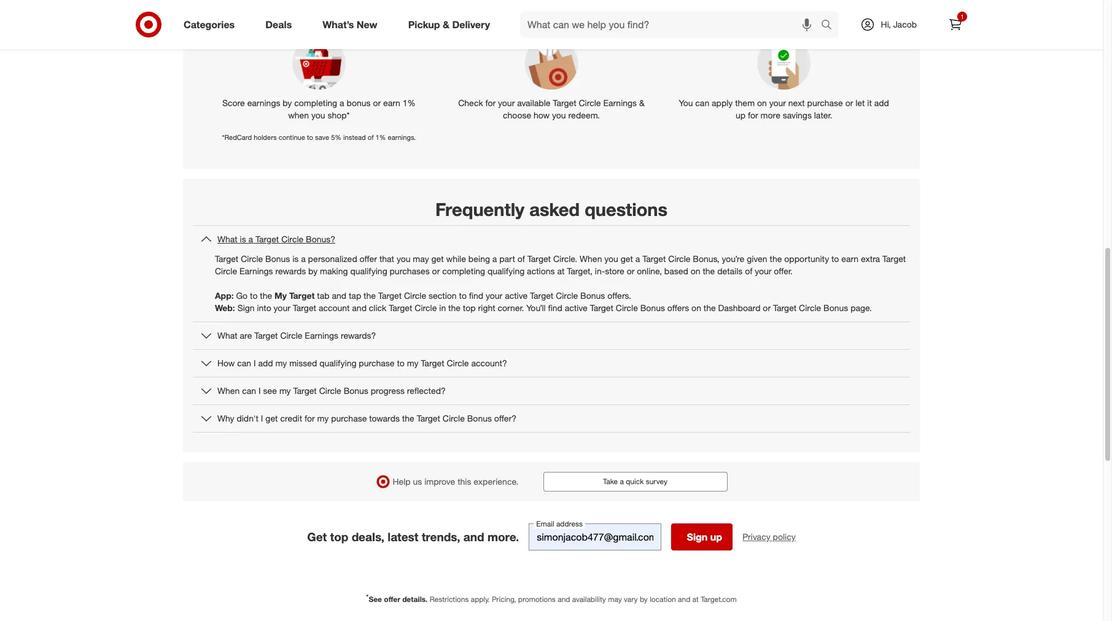 Task type: vqa. For each thing, say whether or not it's contained in the screenshot.
your
yes



Task type: describe. For each thing, give the bounding box(es) containing it.
the up 'click' at left
[[364, 291, 376, 301]]

questions
[[585, 198, 668, 220]]

why
[[218, 414, 234, 424]]

what are target circle earnings rewards?
[[218, 331, 376, 341]]

1% for earn
[[403, 98, 416, 108]]

for inside dropdown button
[[305, 414, 315, 424]]

a inside score earnings by completing a bonus or earn 1% when you shop*
[[340, 98, 345, 108]]

online,
[[637, 266, 662, 276]]

the down bonus,
[[703, 266, 716, 276]]

2 horizontal spatial of
[[746, 266, 753, 276]]

i for add
[[254, 358, 256, 369]]

only
[[489, 11, 510, 25]]

0 vertical spatial when
[[514, 11, 542, 25]]

the inside dropdown button
[[402, 414, 415, 424]]

bonus down how can i add my missed qualifying purchase to my target circle account?
[[344, 386, 369, 396]]

target up 'what are target circle earnings rewards?'
[[293, 303, 316, 313]]

and left availability
[[558, 595, 571, 605]]

target inside check for your available target circle earnings & choose how you redeem.
[[553, 98, 577, 108]]

more.
[[488, 530, 519, 544]]

policy
[[773, 532, 796, 543]]

apply
[[712, 98, 733, 108]]

your inside check for your available target circle earnings & choose how you redeem.
[[498, 98, 515, 108]]

target right 'click' at left
[[389, 303, 413, 313]]

deals,
[[352, 530, 385, 544]]

get inside dropdown button
[[266, 414, 278, 424]]

pricing,
[[492, 595, 517, 605]]

1
[[961, 13, 965, 20]]

continue
[[279, 133, 305, 142]]

0 vertical spatial them
[[459, 11, 486, 25]]

you'll
[[527, 303, 546, 313]]

by inside * see offer details. restrictions apply. pricing, promotions and availability may vary by location and at target.com
[[640, 595, 648, 605]]

can for you
[[696, 98, 710, 108]]

being
[[469, 254, 490, 264]]

privacy policy
[[743, 532, 796, 543]]

offers
[[668, 303, 690, 313]]

save
[[315, 133, 329, 142]]

help us improve this experience.
[[393, 477, 519, 487]]

up inside button
[[711, 532, 723, 544]]

why didn't i get credit for my purchase towards the target circle bonus offer?
[[218, 414, 517, 424]]

see
[[263, 386, 277, 396]]

or inside score earnings by completing a bonus or earn 1% when you shop*
[[373, 98, 381, 108]]

or inside app: go to the my target tab and tap the target circle section to find your active target circle bonus offers. web: sign into your target account and click target circle in the top right corner. you'll find active target circle bonus offers on the dashboard or target circle bonus page.
[[764, 303, 771, 313]]

us
[[413, 477, 422, 487]]

for inside you can apply them on your next purchase or let it add up for more savings later.
[[749, 110, 759, 121]]

new
[[357, 18, 378, 30]]

completing inside score earnings by completing a bonus or earn 1% when you shop*
[[295, 98, 337, 108]]

privacy policy link
[[743, 532, 796, 544]]

why didn't i get credit for my purchase towards the target circle bonus offer? button
[[193, 406, 911, 433]]

0 vertical spatial find
[[469, 291, 484, 301]]

when inside dropdown button
[[218, 386, 240, 396]]

part
[[500, 254, 516, 264]]

the up into
[[260, 291, 272, 301]]

to right go
[[250, 291, 258, 301]]

later.
[[815, 110, 833, 121]]

towards
[[369, 414, 400, 424]]

circle up app:
[[215, 266, 237, 276]]

opportunity
[[785, 254, 830, 264]]

survey
[[646, 477, 668, 487]]

earnings
[[247, 98, 281, 108]]

1 vertical spatial top
[[330, 530, 349, 544]]

search
[[816, 19, 845, 32]]

target circle bonus is a personalized offer that you may get while being a part of target circle. when you get a target circle bonus, you're given the opportunity to earn extra target circle earnings rewards by making qualifying purchases or completing qualifying actions at target, in-store or online, based on the details of your offer.
[[215, 254, 907, 276]]

target right are
[[255, 331, 278, 341]]

or up 'section'
[[432, 266, 440, 276]]

circle down the reflected?
[[443, 414, 465, 424]]

deals link
[[255, 11, 307, 38]]

as
[[597, 11, 609, 25]]

the left dashboard
[[704, 303, 716, 313]]

tab
[[317, 291, 330, 301]]

personalized
[[308, 254, 358, 264]]

you inside score earnings by completing a bonus or earn 1% when you shop*
[[312, 110, 325, 121]]

your up right
[[486, 291, 503, 301]]

click
[[369, 303, 387, 313]]

you inside check for your available target circle earnings & choose how you redeem.
[[553, 110, 566, 121]]

circle up missed
[[280, 331, 303, 341]]

on inside you can apply them on your next purchase or let it add up for more savings later.
[[758, 98, 767, 108]]

earn inside score earnings by completing a bonus or earn 1% when you shop*
[[383, 98, 401, 108]]

5%
[[331, 133, 342, 142]]

into
[[257, 303, 271, 313]]

trends,
[[422, 530, 461, 544]]

up inside you can apply them on your next purchase or let it add up for more savings later.
[[736, 110, 746, 121]]

is inside target circle bonus is a personalized offer that you may get while being a part of target circle. when you get a target circle bonus, you're given the opportunity to earn extra target circle earnings rewards by making qualifying purchases or completing qualifying actions at target, in-store or online, based on the details of your offer.
[[293, 254, 299, 264]]

target down offers.
[[590, 303, 614, 313]]

bonus left offers in the right of the page
[[641, 303, 666, 313]]

you can apply them on your next purchase or let it add up for more savings later.
[[679, 98, 890, 121]]

my
[[275, 291, 287, 301]]

offer inside target circle bonus is a personalized offer that you may get while being a part of target circle. when you get a target circle bonus, you're given the opportunity to earn extra target circle earnings rewards by making qualifying purchases or completing qualifying actions at target, in-store or online, based on the details of your offer.
[[360, 254, 377, 264]]

pickup & delivery
[[408, 18, 490, 30]]

it
[[868, 98, 873, 108]]

on inside app: go to the my target tab and tap the target circle section to find your active target circle bonus offers. web: sign into your target account and click target circle in the top right corner. you'll find active target circle bonus offers on the dashboard or target circle bonus page.
[[692, 303, 702, 313]]

more
[[761, 110, 781, 121]]

1 link
[[943, 11, 970, 38]]

you up store
[[605, 254, 619, 264]]

1% for of
[[376, 133, 386, 142]]

purchase for towards
[[331, 414, 367, 424]]

circle down opportunity
[[800, 303, 822, 313]]

target inside dropdown button
[[421, 358, 445, 369]]

delivery
[[453, 18, 490, 30]]

circle down how can i add my missed qualifying purchase to my target circle account?
[[319, 386, 342, 396]]

to inside target circle bonus is a personalized offer that you may get while being a part of target circle. when you get a target circle bonus, you're given the opportunity to earn extra target circle earnings rewards by making qualifying purchases or completing qualifying actions at target, in-store or online, based on the details of your offer.
[[832, 254, 840, 264]]

bonus left the page.
[[824, 303, 849, 313]]

app:
[[215, 291, 234, 301]]

at inside * see offer details. restrictions apply. pricing, promotions and availability may vary by location and at target.com
[[693, 595, 699, 605]]

my left missed
[[276, 358, 287, 369]]

you left the shop
[[545, 11, 564, 25]]

help
[[393, 477, 411, 487]]

and up account
[[332, 291, 347, 301]]

take
[[604, 477, 618, 487]]

progress
[[371, 386, 405, 396]]

sign inside button
[[687, 532, 708, 544]]

& inside check for your available target circle earnings & choose how you redeem.
[[640, 98, 645, 108]]

how can i add my missed qualifying purchase to my target circle account?
[[218, 358, 507, 369]]

target right 'my'
[[289, 291, 315, 301]]

a inside what is a target circle bonus? dropdown button
[[249, 234, 253, 244]]

*redcard
[[222, 133, 252, 142]]

reflected?
[[407, 386, 446, 396]]

target up online,
[[643, 254, 666, 264]]

my down when can i see my target circle bonus progress reflected?
[[317, 414, 329, 424]]

earnings inside target circle bonus is a personalized offer that you may get while being a part of target circle. when you get a target circle bonus, you're given the opportunity to earn extra target circle earnings rewards by making qualifying purchases or completing qualifying actions at target, in-store or online, based on the details of your offer.
[[240, 266, 273, 276]]

circle up based
[[669, 254, 691, 264]]

2 horizontal spatial get
[[621, 254, 634, 264]]

take a quick survey button
[[544, 473, 728, 492]]

get for get top deals, latest trends, and more.
[[307, 530, 327, 544]]

bonus
[[347, 98, 371, 108]]

target up the you'll on the left of the page
[[530, 291, 554, 301]]

qualifying down the that
[[351, 266, 388, 276]]

earnings inside dropdown button
[[305, 331, 339, 341]]

bonus left offer?
[[468, 414, 492, 424]]

improve
[[425, 477, 456, 487]]

jacob
[[894, 19, 918, 29]]

target down the reflected?
[[417, 414, 441, 424]]

1 vertical spatial of
[[518, 254, 525, 264]]

account
[[319, 303, 350, 313]]

or inside you can apply them on your next purchase or let it add up for more savings later.
[[846, 98, 854, 108]]

score earnings by completing a bonus or earn 1% when you shop*
[[222, 98, 416, 121]]

my right 'see'
[[280, 386, 291, 396]]

bonus?
[[306, 234, 336, 244]]

based
[[665, 266, 689, 276]]

what is a target circle bonus? button
[[193, 226, 911, 253]]

when inside score earnings by completing a bonus or earn 1% when you shop*
[[288, 110, 309, 121]]

check
[[459, 98, 483, 108]]

offer.
[[775, 266, 793, 276]]

store
[[605, 266, 625, 276]]

earnings inside check for your available target circle earnings & choose how you redeem.
[[604, 98, 637, 108]]

next
[[789, 98, 806, 108]]

what for what is a target circle bonus?
[[218, 234, 238, 244]]

what for what are target circle earnings rewards?
[[218, 331, 238, 341]]

given
[[747, 254, 768, 264]]

earn inside target circle bonus is a personalized offer that you may get while being a part of target circle. when you get a target circle bonus, you're given the opportunity to earn extra target circle earnings rewards by making qualifying purchases or completing qualifying actions at target, in-store or online, based on the details of your offer.
[[842, 254, 859, 264]]

target up 'click' at left
[[378, 291, 402, 301]]

* see offer details. restrictions apply. pricing, promotions and availability may vary by location and at target.com
[[366, 594, 737, 605]]

circle left in
[[415, 303, 437, 313]]

and down tap
[[352, 303, 367, 313]]

may inside * see offer details. restrictions apply. pricing, promotions and availability may vary by location and at target.com
[[609, 595, 622, 605]]

this
[[458, 477, 472, 487]]

1 horizontal spatial find
[[549, 303, 563, 313]]

can for how
[[237, 358, 251, 369]]

app: go to the my target tab and tap the target circle section to find your active target circle bonus offers. web: sign into your target account and click target circle in the top right corner. you'll find active target circle bonus offers on the dashboard or target circle bonus page.
[[215, 291, 873, 313]]

apply.
[[471, 595, 490, 605]]

missed
[[290, 358, 317, 369]]

and left the more.
[[464, 530, 485, 544]]

bonus down in- in the right top of the page
[[581, 291, 606, 301]]

i for see
[[259, 386, 261, 396]]

when inside target circle bonus is a personalized offer that you may get while being a part of target circle. when you get a target circle bonus, you're given the opportunity to earn extra target circle earnings rewards by making qualifying purchases or completing qualifying actions at target, in-store or online, based on the details of your offer.
[[580, 254, 603, 264]]

bonus inside target circle bonus is a personalized offer that you may get while being a part of target circle. when you get a target circle bonus, you're given the opportunity to earn extra target circle earnings rewards by making qualifying purchases or completing qualifying actions at target, in-store or online, based on the details of your offer.
[[266, 254, 290, 264]]

credit
[[280, 414, 302, 424]]

qualifying inside dropdown button
[[320, 358, 357, 369]]

extra
[[862, 254, 881, 264]]

take a quick survey
[[604, 477, 668, 487]]

pickup
[[408, 18, 440, 30]]

the right in
[[449, 303, 461, 313]]

available
[[518, 98, 551, 108]]

check for your available target circle earnings & choose how you redeem.
[[459, 98, 645, 121]]



Task type: locate. For each thing, give the bounding box(es) containing it.
get left "credit"
[[266, 414, 278, 424]]

offer?
[[495, 414, 517, 424]]

when right only
[[514, 11, 542, 25]]

when up in- in the right top of the page
[[580, 254, 603, 264]]

1 vertical spatial i
[[259, 386, 261, 396]]

offer left the that
[[360, 254, 377, 264]]

0 vertical spatial offer
[[360, 254, 377, 264]]

completing up shop*
[[295, 98, 337, 108]]

1 horizontal spatial offer
[[384, 595, 401, 605]]

get up store
[[621, 254, 634, 264]]

1 vertical spatial purchase
[[359, 358, 395, 369]]

1 vertical spatial when
[[218, 386, 240, 396]]

at down circle.
[[558, 266, 565, 276]]

i right didn't
[[261, 414, 263, 424]]

or left let
[[846, 98, 854, 108]]

0 vertical spatial active
[[505, 291, 528, 301]]

1 vertical spatial earn
[[842, 254, 859, 264]]

1 horizontal spatial by
[[309, 266, 318, 276]]

2 vertical spatial can
[[242, 386, 256, 396]]

1 horizontal spatial when
[[514, 11, 542, 25]]

score
[[222, 98, 245, 108]]

circle
[[579, 98, 601, 108], [282, 234, 304, 244], [241, 254, 263, 264], [669, 254, 691, 264], [215, 266, 237, 276], [404, 291, 427, 301], [556, 291, 578, 301], [415, 303, 437, 313], [616, 303, 638, 313], [800, 303, 822, 313], [280, 331, 303, 341], [447, 358, 469, 369], [319, 386, 342, 396], [443, 414, 465, 424]]

2 vertical spatial on
[[692, 303, 702, 313]]

0 horizontal spatial &
[[443, 18, 450, 30]]

get left only
[[437, 11, 456, 25]]

0 vertical spatial is
[[240, 234, 246, 244]]

circle down offers.
[[616, 303, 638, 313]]

at
[[558, 266, 565, 276], [693, 595, 699, 605]]

can inside you can apply them on your next purchase or let it add up for more savings later.
[[696, 98, 710, 108]]

offer inside * see offer details. restrictions apply. pricing, promotions and availability may vary by location and at target.com
[[384, 595, 401, 605]]

0 vertical spatial earn
[[383, 98, 401, 108]]

purchase for or
[[808, 98, 844, 108]]

a
[[612, 11, 618, 25], [340, 98, 345, 108], [249, 234, 253, 244], [301, 254, 306, 264], [493, 254, 497, 264], [636, 254, 641, 264], [620, 477, 624, 487]]

1 vertical spatial completing
[[443, 266, 486, 276]]

&
[[443, 18, 450, 30], [640, 98, 645, 108]]

1% left 'earnings.'
[[376, 133, 386, 142]]

target up app:
[[215, 254, 239, 264]]

top inside app: go to the my target tab and tap the target circle section to find your active target circle bonus offers. web: sign into your target account and click target circle in the top right corner. you'll find active target circle bonus offers on the dashboard or target circle bonus page.
[[463, 303, 476, 313]]

1 vertical spatial by
[[309, 266, 318, 276]]

web:
[[215, 303, 235, 313]]

or
[[373, 98, 381, 108], [846, 98, 854, 108], [432, 266, 440, 276], [627, 266, 635, 276], [764, 303, 771, 313]]

how
[[534, 110, 550, 121]]

0 horizontal spatial completing
[[295, 98, 337, 108]]

by inside target circle bonus is a personalized offer that you may get while being a part of target circle. when you get a target circle bonus, you're given the opportunity to earn extra target circle earnings rewards by making qualifying purchases or completing qualifying actions at target, in-store or online, based on the details of your offer.
[[309, 266, 318, 276]]

to left the save
[[307, 133, 313, 142]]

0 horizontal spatial when
[[218, 386, 240, 396]]

target up the reflected?
[[421, 358, 445, 369]]

target down missed
[[293, 386, 317, 396]]

frequently
[[436, 198, 525, 220]]

completing down while
[[443, 266, 486, 276]]

1 what from the top
[[218, 234, 238, 244]]

1 horizontal spatial at
[[693, 595, 699, 605]]

active
[[505, 291, 528, 301], [565, 303, 588, 313]]

1 vertical spatial earnings
[[240, 266, 273, 276]]

1 horizontal spatial is
[[293, 254, 299, 264]]

get
[[437, 11, 456, 25], [307, 530, 327, 544]]

rewards
[[276, 266, 306, 276]]

see
[[369, 595, 382, 605]]

go
[[236, 291, 248, 301]]

instead
[[344, 133, 366, 142]]

bonus up rewards
[[266, 254, 290, 264]]

at inside target circle bonus is a personalized offer that you may get while being a part of target circle. when you get a target circle bonus, you're given the opportunity to earn extra target circle earnings rewards by making qualifying purchases or completing qualifying actions at target, in-store or online, based on the details of your offer.
[[558, 266, 565, 276]]

you left shop*
[[312, 110, 325, 121]]

2 horizontal spatial by
[[640, 595, 648, 605]]

circle up redeem.
[[579, 98, 601, 108]]

to
[[307, 133, 313, 142], [832, 254, 840, 264], [250, 291, 258, 301], [459, 291, 467, 301], [397, 358, 405, 369]]

on up more
[[758, 98, 767, 108]]

how
[[218, 358, 235, 369]]

what are target circle earnings rewards? button
[[193, 323, 911, 350]]

1 vertical spatial 1%
[[376, 133, 386, 142]]

for
[[486, 98, 496, 108], [749, 110, 759, 121], [305, 414, 315, 424]]

add inside dropdown button
[[258, 358, 273, 369]]

qualifying down part on the left top of page
[[488, 266, 525, 276]]

add inside you can apply them on your next purchase or let it add up for more savings later.
[[875, 98, 890, 108]]

1 horizontal spatial of
[[518, 254, 525, 264]]

purchase inside dropdown button
[[331, 414, 367, 424]]

0 vertical spatial by
[[283, 98, 292, 108]]

1 vertical spatial for
[[749, 110, 759, 121]]

get left deals,
[[307, 530, 327, 544]]

categories
[[184, 18, 235, 30]]

circle down target,
[[556, 291, 578, 301]]

1 vertical spatial them
[[736, 98, 755, 108]]

earn left extra
[[842, 254, 859, 264]]

1 vertical spatial on
[[691, 266, 701, 276]]

are
[[240, 331, 252, 341]]

0 vertical spatial of
[[368, 133, 374, 142]]

circle left 'account?'
[[447, 358, 469, 369]]

frequently asked questions
[[436, 198, 668, 220]]

2 what from the top
[[218, 331, 238, 341]]

in
[[440, 303, 446, 313]]

target up redeem.
[[553, 98, 577, 108]]

top left right
[[463, 303, 476, 313]]

0 vertical spatial sign
[[238, 303, 255, 313]]

target up actions
[[528, 254, 551, 264]]

0 horizontal spatial up
[[711, 532, 723, 544]]

0 horizontal spatial of
[[368, 133, 374, 142]]

of right 'instead'
[[368, 133, 374, 142]]

1% inside score earnings by completing a bonus or earn 1% when you shop*
[[403, 98, 416, 108]]

1 horizontal spatial get
[[437, 11, 456, 25]]

1 horizontal spatial active
[[565, 303, 588, 313]]

purchase up later.
[[808, 98, 844, 108]]

latest
[[388, 530, 419, 544]]

add right it on the top of page
[[875, 98, 890, 108]]

hi, jacob
[[882, 19, 918, 29]]

is inside dropdown button
[[240, 234, 246, 244]]

them
[[459, 11, 486, 25], [736, 98, 755, 108]]

restrictions
[[430, 595, 469, 605]]

1% up 'earnings.'
[[403, 98, 416, 108]]

target right extra
[[883, 254, 907, 264]]

1 vertical spatial active
[[565, 303, 588, 313]]

vary
[[624, 595, 638, 605]]

target.com
[[701, 595, 737, 605]]

your
[[498, 98, 515, 108], [770, 98, 787, 108], [755, 266, 772, 276], [486, 291, 503, 301], [274, 303, 291, 313]]

1 horizontal spatial top
[[463, 303, 476, 313]]

your inside you can apply them on your next purchase or let it add up for more savings later.
[[770, 98, 787, 108]]

0 vertical spatial 1%
[[403, 98, 416, 108]]

offer right see
[[384, 595, 401, 605]]

on down bonus,
[[691, 266, 701, 276]]

0 vertical spatial on
[[758, 98, 767, 108]]

in-
[[595, 266, 605, 276]]

for inside check for your available target circle earnings & choose how you redeem.
[[486, 98, 496, 108]]

0 vertical spatial may
[[413, 254, 429, 264]]

earn
[[383, 98, 401, 108], [842, 254, 859, 264]]

my up the reflected?
[[407, 358, 419, 369]]

2 horizontal spatial earnings
[[604, 98, 637, 108]]

at left target.com
[[693, 595, 699, 605]]

purchase down when can i see my target circle bonus progress reflected?
[[331, 414, 367, 424]]

0 vertical spatial when
[[580, 254, 603, 264]]

circle inside check for your available target circle earnings & choose how you redeem.
[[579, 98, 601, 108]]

1 horizontal spatial completing
[[443, 266, 486, 276]]

1 horizontal spatial when
[[580, 254, 603, 264]]

purchase for to
[[359, 358, 395, 369]]

them right the apply
[[736, 98, 755, 108]]

your down 'my'
[[274, 303, 291, 313]]

for right the check
[[486, 98, 496, 108]]

find right the you'll on the left of the page
[[549, 303, 563, 313]]

up left privacy
[[711, 532, 723, 544]]

circle down purchases
[[404, 291, 427, 301]]

is up rewards
[[293, 254, 299, 264]]

1 horizontal spatial for
[[486, 98, 496, 108]]

can for when
[[242, 386, 256, 396]]

the up offer.
[[770, 254, 783, 264]]

hi,
[[882, 19, 892, 29]]

0 horizontal spatial at
[[558, 266, 565, 276]]

you're
[[722, 254, 745, 264]]

0 vertical spatial i
[[254, 358, 256, 369]]

to up "progress"
[[397, 358, 405, 369]]

target
[[553, 98, 577, 108], [256, 234, 279, 244], [215, 254, 239, 264], [528, 254, 551, 264], [643, 254, 666, 264], [883, 254, 907, 264], [289, 291, 315, 301], [378, 291, 402, 301], [530, 291, 554, 301], [293, 303, 316, 313], [389, 303, 413, 313], [590, 303, 614, 313], [774, 303, 797, 313], [255, 331, 278, 341], [421, 358, 445, 369], [293, 386, 317, 396], [417, 414, 441, 424]]

0 horizontal spatial is
[[240, 234, 246, 244]]

get
[[432, 254, 444, 264], [621, 254, 634, 264], [266, 414, 278, 424]]

0 vertical spatial add
[[875, 98, 890, 108]]

1 vertical spatial when
[[288, 110, 309, 121]]

earn right bonus
[[383, 98, 401, 108]]

1 vertical spatial &
[[640, 98, 645, 108]]

target down offer.
[[774, 303, 797, 313]]

what left are
[[218, 331, 238, 341]]

2 vertical spatial of
[[746, 266, 753, 276]]

on
[[758, 98, 767, 108], [691, 266, 701, 276], [692, 303, 702, 313]]

find up right
[[469, 291, 484, 301]]

didn't
[[237, 414, 259, 424]]

dashboard
[[719, 303, 761, 313]]

0 vertical spatial get
[[437, 11, 456, 25]]

add up 'see'
[[258, 358, 273, 369]]

target up rewards
[[256, 234, 279, 244]]

when down the how
[[218, 386, 240, 396]]

to right opportunity
[[832, 254, 840, 264]]

circle inside dropdown button
[[447, 358, 469, 369]]

circle down 'what is a target circle bonus?'
[[241, 254, 263, 264]]

sign up
[[687, 532, 723, 544]]

1 vertical spatial can
[[237, 358, 251, 369]]

0 horizontal spatial top
[[330, 530, 349, 544]]

to inside dropdown button
[[397, 358, 405, 369]]

asked
[[530, 198, 580, 220]]

1 vertical spatial what
[[218, 331, 238, 341]]

holders
[[254, 133, 277, 142]]

0 horizontal spatial by
[[283, 98, 292, 108]]

savings
[[783, 110, 812, 121]]

you
[[545, 11, 564, 25], [312, 110, 325, 121], [553, 110, 566, 121], [397, 254, 411, 264], [605, 254, 619, 264]]

1 horizontal spatial earn
[[842, 254, 859, 264]]

can
[[696, 98, 710, 108], [237, 358, 251, 369], [242, 386, 256, 396]]

0 horizontal spatial earnings
[[240, 266, 273, 276]]

i inside dropdown button
[[254, 358, 256, 369]]

your down the given
[[755, 266, 772, 276]]

by right earnings
[[283, 98, 292, 108]]

1 horizontal spatial 1%
[[403, 98, 416, 108]]

your inside target circle bonus is a personalized offer that you may get while being a part of target circle. when you get a target circle bonus, you're given the opportunity to earn extra target circle earnings rewards by making qualifying purchases or completing qualifying actions at target, in-store or online, based on the details of your offer.
[[755, 266, 772, 276]]

can inside dropdown button
[[242, 386, 256, 396]]

by inside score earnings by completing a bonus or earn 1% when you shop*
[[283, 98, 292, 108]]

that
[[380, 254, 395, 264]]

details
[[718, 266, 743, 276]]

you right "how"
[[553, 110, 566, 121]]

can inside dropdown button
[[237, 358, 251, 369]]

0 vertical spatial at
[[558, 266, 565, 276]]

shop*
[[328, 110, 350, 121]]

can left 'see'
[[242, 386, 256, 396]]

None text field
[[529, 524, 662, 551]]

0 vertical spatial what
[[218, 234, 238, 244]]

you
[[679, 98, 694, 108]]

is up go
[[240, 234, 246, 244]]

0 vertical spatial &
[[443, 18, 450, 30]]

1 horizontal spatial may
[[609, 595, 622, 605]]

to right 'section'
[[459, 291, 467, 301]]

what is a target circle bonus?
[[218, 234, 336, 244]]

0 horizontal spatial earn
[[383, 98, 401, 108]]

What can we help you find? suggestions appear below search field
[[521, 11, 824, 38]]

1 vertical spatial is
[[293, 254, 299, 264]]

what's
[[323, 18, 354, 30]]

you up purchases
[[397, 254, 411, 264]]

0 vertical spatial purchase
[[808, 98, 844, 108]]

a inside "take a quick survey" button
[[620, 477, 624, 487]]

0 vertical spatial top
[[463, 303, 476, 313]]

0 vertical spatial for
[[486, 98, 496, 108]]

by
[[283, 98, 292, 108], [309, 266, 318, 276], [640, 595, 648, 605]]

when
[[514, 11, 542, 25], [288, 110, 309, 121]]

0 horizontal spatial add
[[258, 358, 273, 369]]

of right part on the left top of page
[[518, 254, 525, 264]]

active up corner.
[[505, 291, 528, 301]]

for right "credit"
[[305, 414, 315, 424]]

0 vertical spatial can
[[696, 98, 710, 108]]

1 vertical spatial sign
[[687, 532, 708, 544]]

earnings.
[[388, 133, 416, 142]]

may left vary
[[609, 595, 622, 605]]

2 vertical spatial earnings
[[305, 331, 339, 341]]

rewards?
[[341, 331, 376, 341]]

experience.
[[474, 477, 519, 487]]

i left 'see'
[[259, 386, 261, 396]]

can right 'you'
[[696, 98, 710, 108]]

1 vertical spatial offer
[[384, 595, 401, 605]]

your up choose
[[498, 98, 515, 108]]

account?
[[472, 358, 507, 369]]

privacy
[[743, 532, 771, 543]]

*redcard holders continue to save 5% instead of 1% earnings.
[[222, 133, 416, 142]]

completing inside target circle bonus is a personalized offer that you may get while being a part of target circle. when you get a target circle bonus, you're given the opportunity to earn extra target circle earnings rewards by making qualifying purchases or completing qualifying actions at target, in-store or online, based on the details of your offer.
[[443, 266, 486, 276]]

i for get
[[261, 414, 263, 424]]

1 vertical spatial up
[[711, 532, 723, 544]]

sign inside app: go to the my target tab and tap the target circle section to find your active target circle bonus offers. web: sign into your target account and click target circle in the top right corner. you'll find active target circle bonus offers on the dashboard or target circle bonus page.
[[238, 303, 255, 313]]

2 vertical spatial for
[[305, 414, 315, 424]]

1 horizontal spatial add
[[875, 98, 890, 108]]

on inside target circle bonus is a personalized offer that you may get while being a part of target circle. when you get a target circle bonus, you're given the opportunity to earn extra target circle earnings rewards by making qualifying purchases or completing qualifying actions at target, in-store or online, based on the details of your offer.
[[691, 266, 701, 276]]

may
[[413, 254, 429, 264], [609, 595, 622, 605]]

0 horizontal spatial for
[[305, 414, 315, 424]]

1 horizontal spatial get
[[432, 254, 444, 264]]

purchase up "progress"
[[359, 358, 395, 369]]

when up continue
[[288, 110, 309, 121]]

0 vertical spatial earnings
[[604, 98, 637, 108]]

0 horizontal spatial 1%
[[376, 133, 386, 142]]

top
[[463, 303, 476, 313], [330, 530, 349, 544]]

purchase inside dropdown button
[[359, 358, 395, 369]]

right
[[478, 303, 496, 313]]

top left deals,
[[330, 530, 349, 544]]

them inside you can apply them on your next purchase or let it add up for more savings later.
[[736, 98, 755, 108]]

1 horizontal spatial &
[[640, 98, 645, 108]]

get for get them only when you shop as a member.
[[437, 11, 456, 25]]

0 horizontal spatial get
[[307, 530, 327, 544]]

and right location
[[678, 595, 691, 605]]

may inside target circle bonus is a personalized offer that you may get while being a part of target circle. when you get a target circle bonus, you're given the opportunity to earn extra target circle earnings rewards by making qualifying purchases or completing qualifying actions at target, in-store or online, based on the details of your offer.
[[413, 254, 429, 264]]

details.
[[403, 595, 428, 605]]

i
[[254, 358, 256, 369], [259, 386, 261, 396], [261, 414, 263, 424]]

0 horizontal spatial find
[[469, 291, 484, 301]]

or right store
[[627, 266, 635, 276]]

0 horizontal spatial may
[[413, 254, 429, 264]]

what's new link
[[312, 11, 393, 38]]

purchase inside you can apply them on your next purchase or let it add up for more savings later.
[[808, 98, 844, 108]]

my
[[276, 358, 287, 369], [407, 358, 419, 369], [280, 386, 291, 396], [317, 414, 329, 424]]

1 horizontal spatial up
[[736, 110, 746, 121]]

actions
[[527, 266, 555, 276]]

2 vertical spatial purchase
[[331, 414, 367, 424]]

0 horizontal spatial sign
[[238, 303, 255, 313]]

1 vertical spatial get
[[307, 530, 327, 544]]

for left more
[[749, 110, 759, 121]]

sign
[[238, 303, 255, 313], [687, 532, 708, 544]]

deals
[[266, 18, 292, 30]]

1 horizontal spatial them
[[736, 98, 755, 108]]

0 horizontal spatial active
[[505, 291, 528, 301]]

what
[[218, 234, 238, 244], [218, 331, 238, 341]]

1 vertical spatial may
[[609, 595, 622, 605]]

circle left bonus?
[[282, 234, 304, 244]]

2 vertical spatial i
[[261, 414, 263, 424]]

tap
[[349, 291, 361, 301]]

0 horizontal spatial them
[[459, 11, 486, 25]]



